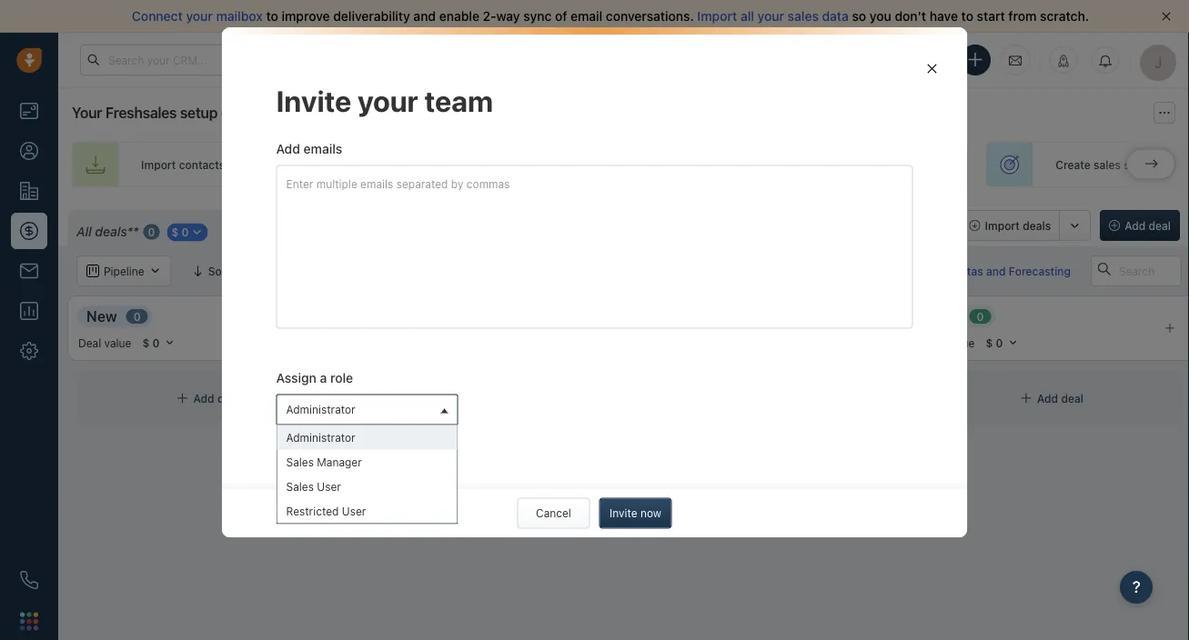Task type: vqa. For each thing, say whether or not it's contained in the screenshot.
+2
no



Task type: locate. For each thing, give the bounding box(es) containing it.
0 for won
[[977, 310, 984, 323]]

0 horizontal spatial invite your team
[[276, 83, 493, 118]]

and right quotas at the right top of page
[[987, 265, 1006, 278]]

way
[[497, 9, 520, 24]]

deals up forecasting
[[1023, 219, 1051, 232]]

connect
[[132, 9, 183, 24]]

list box
[[277, 426, 457, 524]]

deals
[[1023, 219, 1051, 232], [95, 224, 127, 239]]

sales
[[286, 456, 314, 469], [286, 481, 314, 494]]

sales inside option
[[286, 456, 314, 469]]

team
[[425, 83, 493, 118], [658, 158, 684, 171], [909, 158, 936, 171]]

1 horizontal spatial import
[[698, 9, 738, 24]]

1 vertical spatial and
[[987, 265, 1006, 278]]

quotas
[[946, 265, 984, 278]]

add deal button
[[1101, 210, 1181, 241]]

1 horizontal spatial 0
[[148, 226, 155, 238]]

sales up sales user
[[286, 456, 314, 469]]

1 leads from the left
[[432, 158, 461, 171]]

import inside "link"
[[141, 158, 176, 171]]

add deal
[[1125, 219, 1171, 232], [193, 392, 240, 405], [1038, 392, 1084, 405]]

1 vertical spatial user
[[342, 505, 366, 518]]

1 vertical spatial sales
[[286, 481, 314, 494]]

assign a role
[[276, 371, 353, 386]]

0 vertical spatial user
[[317, 481, 341, 494]]

deals for all
[[95, 224, 127, 239]]

1 vertical spatial invite your team
[[600, 158, 684, 171]]

list box containing administrator
[[277, 426, 457, 524]]

0 horizontal spatial 0
[[133, 310, 141, 323]]

0 vertical spatial import
[[698, 9, 738, 24]]

0 vertical spatial administrator
[[286, 403, 356, 416]]

import for import contacts
[[141, 158, 176, 171]]

deal for won
[[1062, 392, 1084, 405]]

1 horizontal spatial deal
[[1062, 392, 1084, 405]]

settings
[[899, 219, 943, 232]]

add deal for new
[[193, 392, 240, 405]]

0 horizontal spatial sales
[[788, 9, 819, 24]]

2-
[[483, 9, 497, 24]]

import left all
[[698, 9, 738, 24]]

1 horizontal spatial leads
[[838, 158, 866, 171]]

0 vertical spatial invite your team
[[276, 83, 493, 118]]

1 * from the left
[[127, 224, 133, 239]]

scratch.
[[1040, 9, 1090, 24]]

and left enable
[[414, 9, 436, 24]]

0 horizontal spatial deals
[[95, 224, 127, 239]]

user
[[317, 481, 341, 494], [342, 505, 366, 518]]

2 horizontal spatial add deal
[[1125, 219, 1171, 232]]

0 horizontal spatial deal
[[217, 392, 240, 405]]

from
[[1009, 9, 1037, 24]]

administrator
[[286, 403, 356, 416], [286, 432, 356, 444]]

all
[[76, 224, 92, 239]]

user up "restricted user"
[[317, 481, 341, 494]]

route
[[805, 158, 835, 171]]

1 vertical spatial administrator
[[286, 432, 356, 444]]

user inside 'option'
[[342, 505, 366, 518]]

connect your mailbox link
[[132, 9, 266, 24]]

a
[[320, 371, 327, 386]]

guide
[[221, 104, 258, 122]]

0 horizontal spatial user
[[317, 481, 341, 494]]

contacts
[[179, 158, 225, 171]]

1 administrator from the top
[[286, 403, 356, 416]]

to right route
[[869, 158, 880, 171]]

sales inside option
[[286, 481, 314, 494]]

0 horizontal spatial team
[[425, 83, 493, 118]]

2 horizontal spatial to
[[962, 9, 974, 24]]

sequence
[[1124, 158, 1175, 171]]

assign
[[276, 371, 317, 386]]

0 inside all deals * * 0
[[148, 226, 155, 238]]

2 leads from the left
[[838, 158, 866, 171]]

2 * from the left
[[133, 224, 139, 239]]

sales user
[[286, 481, 341, 494]]

administrator inside dropdown button
[[286, 403, 356, 416]]

invite now
[[610, 508, 662, 520]]

1 horizontal spatial deals
[[1023, 219, 1051, 232]]

user inside option
[[317, 481, 341, 494]]

1 horizontal spatial and
[[987, 265, 1006, 278]]

2 vertical spatial invite
[[610, 508, 638, 520]]

administrator down the a in the left of the page
[[286, 403, 356, 416]]

0 right 'all'
[[148, 226, 155, 238]]

sales manager
[[286, 456, 362, 469]]

deals right 'all'
[[95, 224, 127, 239]]

0 right won on the right
[[977, 310, 984, 323]]

deals inside import deals button
[[1023, 219, 1051, 232]]

and
[[414, 9, 436, 24], [987, 265, 1006, 278]]

deal
[[1149, 219, 1171, 232], [217, 392, 240, 405], [1062, 392, 1084, 405]]

1 sales from the top
[[286, 456, 314, 469]]

emails
[[304, 141, 342, 156]]

sales manager option
[[277, 450, 457, 475]]

invite your team
[[276, 83, 493, 118], [600, 158, 684, 171]]

setup
[[180, 104, 218, 122]]

import left contacts at the left of page
[[141, 158, 176, 171]]

0
[[148, 226, 155, 238], [133, 310, 141, 323], [977, 310, 984, 323]]

0 vertical spatial sales
[[286, 456, 314, 469]]

website
[[388, 158, 429, 171]]

2 sales from the top
[[286, 481, 314, 494]]

restricted user
[[286, 505, 366, 518]]

sales
[[788, 9, 819, 24], [1094, 158, 1121, 171]]

container_wx8msf4aqz5i3rn1 image
[[1020, 392, 1033, 405]]

to left start
[[962, 9, 974, 24]]

send email image
[[1009, 53, 1022, 68]]

in
[[376, 158, 385, 171]]

leads right website
[[432, 158, 461, 171]]

freshsales
[[105, 104, 177, 122]]

1 vertical spatial invite
[[600, 158, 629, 171]]

phone image
[[20, 572, 38, 590]]

import up quotas and forecasting
[[985, 219, 1020, 232]]

0 vertical spatial invite
[[276, 83, 352, 118]]

0 vertical spatial and
[[414, 9, 436, 24]]

2 vertical spatial import
[[985, 219, 1020, 232]]

1 horizontal spatial sales
[[1094, 158, 1121, 171]]

leads right route
[[838, 158, 866, 171]]

administrator up "sales manager"
[[286, 432, 356, 444]]

2 horizontal spatial deal
[[1149, 219, 1171, 232]]

1 horizontal spatial user
[[342, 505, 366, 518]]

route leads to your team
[[805, 158, 936, 171]]

import inside button
[[985, 219, 1020, 232]]

2 administrator from the top
[[286, 432, 356, 444]]

sales up restricted at the bottom left
[[286, 481, 314, 494]]

you
[[870, 9, 892, 24]]

to
[[266, 9, 278, 24], [962, 9, 974, 24], [869, 158, 880, 171]]

sales user option
[[277, 475, 457, 499]]

leads inside route leads to your team link
[[838, 158, 866, 171]]

add deal for won
[[1038, 392, 1084, 405]]

now
[[641, 508, 662, 520]]

import all your sales data link
[[698, 9, 852, 24]]

1 vertical spatial import
[[141, 158, 176, 171]]

container_wx8msf4aqz5i3rn1 image
[[465, 157, 480, 172], [176, 392, 189, 405], [458, 392, 471, 405]]

0 right new
[[133, 310, 141, 323]]

to right mailbox
[[266, 9, 278, 24]]

0 horizontal spatial import
[[141, 158, 176, 171]]

1 vertical spatial sales
[[1094, 158, 1121, 171]]

user down sales user option
[[342, 505, 366, 518]]

user for sales user
[[317, 481, 341, 494]]

1 horizontal spatial team
[[658, 158, 684, 171]]

create
[[1056, 158, 1091, 171]]

import for import deals
[[985, 219, 1020, 232]]

quotas and forecasting
[[946, 265, 1071, 278]]

bring
[[345, 158, 373, 171]]

sales left data
[[788, 9, 819, 24]]

sales right create
[[1094, 158, 1121, 171]]

what's new image
[[1058, 55, 1070, 67]]

deal inside button
[[1149, 219, 1171, 232]]

0 horizontal spatial leads
[[432, 158, 461, 171]]

0 for new
[[133, 310, 141, 323]]

*
[[127, 224, 133, 239], [133, 224, 139, 239]]

deal for new
[[217, 392, 240, 405]]

2 horizontal spatial 0
[[977, 310, 984, 323]]

import
[[698, 9, 738, 24], [141, 158, 176, 171], [985, 219, 1020, 232]]

0 horizontal spatial add deal
[[193, 392, 240, 405]]

2 horizontal spatial import
[[985, 219, 1020, 232]]

email
[[571, 9, 603, 24]]

0 horizontal spatial and
[[414, 9, 436, 24]]

invite
[[276, 83, 352, 118], [600, 158, 629, 171], [610, 508, 638, 520]]

1 horizontal spatial add deal
[[1038, 392, 1084, 405]]

leads
[[432, 158, 461, 171], [838, 158, 866, 171]]

your
[[186, 9, 213, 24], [758, 9, 785, 24], [358, 83, 418, 118], [632, 158, 655, 171], [883, 158, 907, 171]]

add
[[276, 141, 300, 156], [1125, 219, 1146, 232], [193, 392, 214, 405], [1038, 392, 1059, 405]]



Task type: describe. For each thing, give the bounding box(es) containing it.
import deals button
[[961, 210, 1061, 241]]

improve
[[282, 9, 330, 24]]

administrator button
[[276, 395, 458, 426]]

add inside button
[[1125, 219, 1146, 232]]

sales for sales user
[[286, 481, 314, 494]]

route leads to your team link
[[735, 142, 969, 187]]

all
[[741, 9, 754, 24]]

start
[[977, 9, 1006, 24]]

mailbox
[[216, 9, 263, 24]]

invite your team link
[[531, 142, 717, 187]]

quotas and forecasting link
[[929, 256, 1090, 287]]

so
[[852, 9, 867, 24]]

won
[[930, 308, 961, 325]]

add deal inside add deal button
[[1125, 219, 1171, 232]]

role
[[330, 371, 353, 386]]

restricted
[[286, 505, 339, 518]]

sync
[[524, 9, 552, 24]]

import contacts link
[[72, 142, 258, 187]]

create sales sequence link
[[987, 142, 1190, 187]]

your freshsales setup guide
[[72, 104, 258, 122]]

data
[[822, 9, 849, 24]]

import deals group
[[961, 210, 1091, 241]]

deliverability
[[333, 9, 410, 24]]

all deals * * 0
[[76, 224, 155, 239]]

administrator inside option
[[286, 432, 356, 444]]

sales for sales manager
[[286, 456, 314, 469]]

your
[[72, 104, 102, 122]]

conversations.
[[606, 9, 694, 24]]

freshworks switcher image
[[20, 613, 38, 631]]

connect your mailbox to improve deliverability and enable 2-way sync of email conversations. import all your sales data so you don't have to start from scratch.
[[132, 9, 1090, 24]]

add emails
[[276, 141, 342, 156]]

1 horizontal spatial invite your team
[[600, 158, 684, 171]]

0 vertical spatial sales
[[788, 9, 819, 24]]

settings button
[[872, 210, 952, 241]]

new
[[86, 308, 117, 325]]

Search field
[[1091, 256, 1182, 287]]

administrator option
[[277, 426, 457, 450]]

import contacts
[[141, 158, 225, 171]]

1 horizontal spatial to
[[869, 158, 880, 171]]

2 horizontal spatial team
[[909, 158, 936, 171]]

forecasting
[[1009, 265, 1071, 278]]

cancel
[[536, 508, 572, 520]]

Search your CRM... text field
[[80, 45, 262, 76]]

enable
[[439, 9, 480, 24]]

invite now button
[[599, 499, 672, 529]]

user for restricted user
[[342, 505, 366, 518]]

restricted user option
[[277, 499, 457, 524]]

cancel button
[[517, 499, 590, 529]]

of
[[555, 9, 567, 24]]

phone element
[[11, 562, 47, 599]]

import deals
[[985, 219, 1051, 232]]

close image
[[1162, 12, 1171, 21]]

leads inside bring in website leads link
[[432, 158, 461, 171]]

have
[[930, 9, 958, 24]]

invite inside button
[[610, 508, 638, 520]]

bring in website leads link
[[276, 142, 512, 187]]

create sales sequence
[[1056, 158, 1175, 171]]

bring in website leads
[[345, 158, 461, 171]]

0 horizontal spatial to
[[266, 9, 278, 24]]

deals for import
[[1023, 219, 1051, 232]]

manager
[[317, 456, 362, 469]]

don't
[[895, 9, 927, 24]]

container_wx8msf4aqz5i3rn1 image inside bring in website leads link
[[465, 157, 480, 172]]



